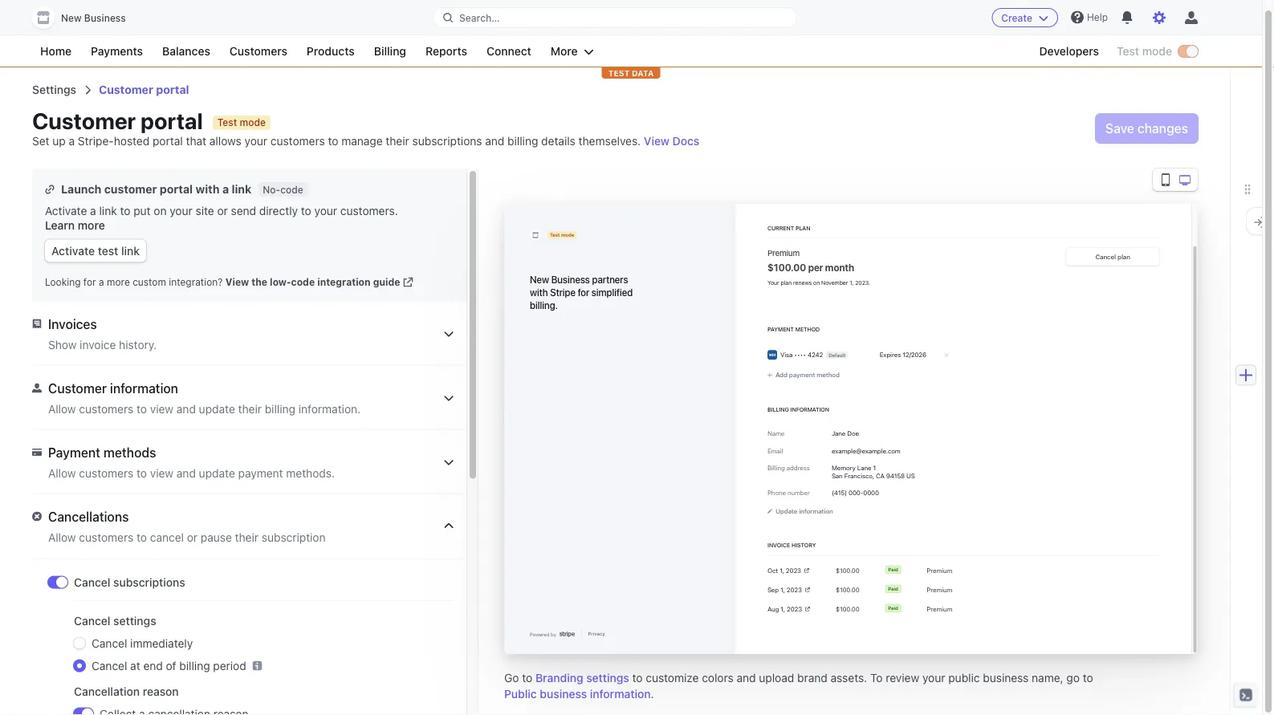 Task type: locate. For each thing, give the bounding box(es) containing it.
plan inside premium $100.00 per month your plan renews on november 1, 2023 .
[[781, 279, 792, 286]]

1 horizontal spatial billing
[[265, 402, 296, 416]]

1 horizontal spatial on
[[814, 279, 820, 286]]

link
[[232, 183, 252, 196], [99, 204, 117, 217], [121, 244, 140, 257]]

0 horizontal spatial mode
[[240, 117, 266, 128]]

1 horizontal spatial .
[[869, 279, 870, 286]]

up
[[52, 135, 66, 148]]

2 vertical spatial billing
[[179, 659, 210, 673]]

billing address memory lane 1 san francisco, ca 94158 us
[[768, 465, 915, 480]]

to inside cancellations allow customers to cancel or pause their subscription
[[137, 531, 147, 544]]

2 paid from the top
[[888, 587, 899, 592]]

payment down ••••
[[789, 372, 815, 379]]

1, right oct
[[780, 567, 784, 575]]

reports link
[[418, 42, 475, 61]]

0 horizontal spatial subscriptions
[[113, 576, 185, 589]]

to down methods
[[137, 467, 147, 480]]

1 horizontal spatial new
[[530, 274, 549, 285]]

visa •••• 4242 default
[[781, 352, 846, 359]]

view for information
[[150, 402, 174, 416]]

link inside button
[[121, 244, 140, 257]]

0 vertical spatial view
[[150, 402, 174, 416]]

with up "billing."
[[530, 287, 548, 298]]

1 vertical spatial portal
[[153, 135, 183, 148]]

customers inside test mode set up a stripe-hosted portal that allows your customers to manage their subscriptions and billing details themselves. view docs
[[270, 135, 325, 148]]

guide
[[373, 277, 400, 288]]

a right up
[[69, 135, 75, 148]]

1 horizontal spatial subscriptions
[[412, 135, 482, 148]]

data
[[632, 68, 654, 77]]

1 horizontal spatial link
[[121, 244, 140, 257]]

0 horizontal spatial or
[[187, 531, 198, 544]]

on right put
[[154, 204, 167, 217]]

view
[[150, 402, 174, 416], [150, 467, 174, 480]]

billing right of
[[179, 659, 210, 673]]

customer down show
[[48, 381, 107, 396]]

simplified
[[592, 287, 633, 298]]

current plan
[[768, 225, 811, 231]]

that
[[186, 135, 206, 148]]

link for test
[[121, 244, 140, 257]]

0 horizontal spatial on
[[154, 204, 167, 217]]

0 horizontal spatial link
[[99, 204, 117, 217]]

0 vertical spatial billing
[[508, 135, 538, 148]]

0 vertical spatial activate
[[45, 204, 87, 217]]

0 vertical spatial payment
[[768, 326, 794, 333]]

and inside go to branding settings to customize colors and upload brand assets. to review your public business name, go to public business information .
[[737, 672, 756, 685]]

customers inside customer information allow customers to view and update their billing information.
[[79, 402, 134, 416]]

learn
[[45, 218, 75, 232]]

add payment method link
[[768, 371, 840, 380]]

billing.
[[530, 300, 558, 311]]

lane
[[858, 465, 872, 472]]

1 vertical spatial $100.00 paid premium
[[836, 586, 953, 594]]

new up home
[[61, 12, 82, 24]]

for right looking
[[83, 277, 96, 288]]

$100.00 up your
[[768, 262, 806, 273]]

billing left information. on the left of page
[[265, 402, 296, 416]]

and left details
[[485, 135, 505, 148]]

sep 1, 2023
[[768, 586, 802, 594]]

1, for sep 1, 2023
[[781, 586, 785, 594]]

payment inside payment methods allow customers to view and update payment methods.
[[48, 445, 100, 460]]

update information
[[776, 508, 833, 515]]

information inside customer information allow customers to view and update their billing information.
[[110, 381, 178, 396]]

1 paid from the top
[[888, 567, 899, 573]]

information for billing
[[791, 407, 830, 413]]

allow down cancellations
[[48, 531, 76, 544]]

portal right customer
[[160, 183, 193, 196]]

test mode
[[1117, 45, 1172, 58], [550, 232, 574, 238]]

1 horizontal spatial new business
[[530, 274, 590, 285]]

their right pause
[[235, 531, 259, 544]]

link down customer
[[99, 204, 117, 217]]

customer inside customer information allow customers to view and update their billing information.
[[48, 381, 107, 396]]

link inside activate a link to put on your site or send directly to your customers. learn more
[[99, 204, 117, 217]]

more left custom
[[107, 277, 130, 288]]

mode up stripe
[[561, 232, 574, 238]]

0 horizontal spatial view
[[225, 277, 249, 288]]

customers up no-code
[[270, 135, 325, 148]]

home link
[[32, 42, 80, 61]]

update for methods
[[199, 467, 235, 480]]

0 vertical spatial link
[[232, 183, 252, 196]]

business
[[983, 672, 1029, 685], [540, 688, 587, 701]]

or right site
[[217, 204, 228, 217]]

customers down methods
[[79, 467, 134, 480]]

1 vertical spatial business
[[551, 274, 590, 285]]

0 vertical spatial allow
[[48, 402, 76, 416]]

subscriptions inside test mode set up a stripe-hosted portal that allows your customers to manage their subscriptions and billing details themselves. view docs
[[412, 135, 482, 148]]

1, right sep
[[781, 586, 785, 594]]

billing inside billing address memory lane 1 san francisco, ca 94158 us
[[768, 465, 785, 472]]

business down branding
[[540, 688, 587, 701]]

business right public
[[983, 672, 1029, 685]]

test up stripe
[[550, 232, 560, 238]]

1 vertical spatial their
[[238, 402, 262, 416]]

launch
[[61, 183, 101, 196]]

allow down show
[[48, 402, 76, 416]]

1 vertical spatial .
[[651, 688, 654, 701]]

looking
[[45, 277, 81, 288]]

portal down balances link
[[156, 83, 189, 96]]

no-code
[[263, 184, 303, 195]]

information.
[[299, 402, 361, 416]]

$100.00 right sep 1, 2023 link
[[836, 586, 860, 594]]

activate inside button
[[51, 244, 95, 257]]

and
[[485, 135, 505, 148], [177, 402, 196, 416], [177, 467, 196, 480], [737, 672, 756, 685]]

your right allows
[[245, 135, 267, 148]]

0 vertical spatial test mode
[[1117, 45, 1172, 58]]

view inside payment methods allow customers to view and update payment methods.
[[150, 467, 174, 480]]

view left docs
[[644, 135, 670, 148]]

0 horizontal spatial business
[[540, 688, 587, 701]]

mode
[[1143, 45, 1172, 58], [240, 117, 266, 128], [561, 232, 574, 238]]

save changes
[[1106, 121, 1189, 136]]

customers
[[270, 135, 325, 148], [79, 402, 134, 416], [79, 467, 134, 480], [79, 531, 134, 544]]

mode up allows
[[240, 117, 266, 128]]

0 horizontal spatial test mode
[[550, 232, 574, 238]]

(415)
[[832, 489, 847, 497]]

0 vertical spatial settings
[[113, 614, 156, 628]]

activate test link button
[[45, 240, 146, 262]]

Search… search field
[[434, 8, 797, 28]]

or
[[217, 204, 228, 217], [187, 531, 198, 544]]

more inside activate a link to put on your site or send directly to your customers. learn more
[[78, 218, 105, 232]]

view up methods
[[150, 402, 174, 416]]

cancel settings
[[74, 614, 156, 628]]

2 vertical spatial plan
[[781, 279, 792, 286]]

2 vertical spatial allow
[[48, 531, 76, 544]]

1, right 'aug'
[[781, 606, 785, 613]]

customer for portal
[[99, 83, 153, 96]]

0 vertical spatial their
[[386, 135, 409, 148]]

a down launch
[[90, 204, 96, 217]]

1 vertical spatial customer
[[48, 381, 107, 396]]

1 vertical spatial payment
[[48, 445, 100, 460]]

0 vertical spatial subscriptions
[[412, 135, 482, 148]]

more up activate test link
[[78, 218, 105, 232]]

new inside button
[[61, 12, 82, 24]]

cancel for cancel plan
[[1096, 253, 1116, 261]]

0 horizontal spatial new
[[61, 12, 82, 24]]

billing up name at the right of page
[[768, 407, 789, 413]]

email
[[768, 447, 783, 455]]

public business information link
[[504, 687, 651, 703]]

1 horizontal spatial with
[[530, 287, 548, 298]]

a down activate test link button
[[99, 277, 104, 288]]

3 allow from the top
[[48, 531, 76, 544]]

view down methods
[[150, 467, 174, 480]]

connect
[[487, 45, 531, 58]]

customer
[[104, 183, 157, 196]]

aug 1, 2023
[[768, 606, 802, 613]]

2 vertical spatial link
[[121, 244, 140, 257]]

stripe image
[[560, 632, 575, 638]]

$100.00
[[768, 262, 806, 273], [836, 567, 860, 575], [836, 586, 860, 594], [836, 606, 860, 613]]

and right colors
[[737, 672, 756, 685]]

0 horizontal spatial plan
[[781, 279, 792, 286]]

. right november
[[869, 279, 870, 286]]

customers down cancellations
[[79, 531, 134, 544]]

information down history.
[[110, 381, 178, 396]]

information up the name jane doe
[[791, 407, 830, 413]]

2023 up sep 1, 2023 link
[[786, 567, 801, 575]]

2023 down sep 1, 2023 link
[[787, 606, 802, 613]]

0 horizontal spatial billing
[[179, 659, 210, 673]]

1, for oct 1, 2023
[[780, 567, 784, 575]]

view the low-code integration guide link
[[222, 276, 413, 289]]

1 view from the top
[[150, 402, 174, 416]]

0 vertical spatial plan
[[796, 225, 811, 231]]

update inside payment methods allow customers to view and update payment methods.
[[199, 467, 235, 480]]

settings up cancel immediately
[[113, 614, 156, 628]]

payments
[[91, 45, 143, 58]]

1 vertical spatial settings
[[586, 672, 629, 685]]

activate test link
[[51, 244, 140, 257]]

update inside customer information allow customers to view and update their billing information.
[[199, 402, 235, 416]]

with up site
[[196, 183, 220, 196]]

1 vertical spatial new business
[[530, 274, 590, 285]]

test mode down notifications icon on the right top of the page
[[1117, 45, 1172, 58]]

1 vertical spatial test
[[217, 117, 237, 128]]

1 vertical spatial plan
[[1118, 253, 1131, 261]]

2 update from the top
[[199, 467, 235, 480]]

. down customize
[[651, 688, 654, 701]]

invoice
[[768, 543, 790, 549]]

0 vertical spatial payment
[[789, 372, 815, 379]]

mode inside test mode set up a stripe-hosted portal that allows your customers to manage their subscriptions and billing details themselves. view docs
[[240, 117, 266, 128]]

more button
[[543, 42, 602, 61]]

1 vertical spatial view
[[150, 467, 174, 480]]

premium inside premium $100.00 per month your plan renews on november 1, 2023 .
[[768, 248, 800, 258]]

information
[[110, 381, 178, 396], [791, 407, 830, 413], [799, 508, 833, 515], [590, 688, 651, 701]]

view inside customer information allow customers to view and update their billing information.
[[150, 402, 174, 416]]

customer down payments link
[[99, 83, 153, 96]]

2023 down oct 1, 2023 link
[[787, 586, 802, 594]]

business up payments
[[84, 12, 126, 24]]

billing for billing information
[[768, 407, 789, 413]]

1 update from the top
[[199, 402, 235, 416]]

to up methods
[[137, 402, 147, 416]]

looking for a more custom integration?
[[45, 277, 223, 288]]

2 vertical spatial test
[[550, 232, 560, 238]]

name jane doe
[[768, 430, 859, 438]]

billing down email
[[768, 465, 785, 472]]

0 vertical spatial billing
[[374, 45, 406, 58]]

connect link
[[479, 42, 540, 61]]

1 vertical spatial billing
[[768, 407, 789, 413]]

update up cancellations allow customers to cancel or pause their subscription on the left of the page
[[199, 467, 235, 480]]

business up stripe
[[551, 274, 590, 285]]

1 horizontal spatial more
[[107, 277, 130, 288]]

billing inside test mode set up a stripe-hosted portal that allows your customers to manage their subscriptions and billing details themselves. view docs
[[508, 135, 538, 148]]

1, for aug 1, 2023
[[781, 606, 785, 613]]

privacy
[[588, 632, 605, 637]]

update up payment methods allow customers to view and update payment methods.
[[199, 402, 235, 416]]

1 vertical spatial link
[[99, 204, 117, 217]]

2 view from the top
[[150, 467, 174, 480]]

no-
[[263, 184, 280, 195]]

2 allow from the top
[[48, 467, 76, 480]]

information down the branding settings link
[[590, 688, 651, 701]]

premium
[[768, 248, 800, 258], [927, 567, 953, 575], [927, 586, 953, 594], [927, 606, 953, 613]]

their up payment methods allow customers to view and update payment methods.
[[238, 402, 262, 416]]

2 vertical spatial $100.00 paid premium
[[836, 606, 953, 613]]

billing left details
[[508, 135, 538, 148]]

test up allows
[[217, 117, 237, 128]]

portal left that
[[153, 135, 183, 148]]

customers up methods
[[79, 402, 134, 416]]

activate inside activate a link to put on your site or send directly to your customers. learn more
[[45, 204, 87, 217]]

francisco,
[[845, 472, 875, 480]]

test
[[608, 68, 630, 77]]

1 vertical spatial billing
[[265, 402, 296, 416]]

code up the directly
[[280, 184, 303, 195]]

settings up public business information link
[[586, 672, 629, 685]]

payment left methods
[[48, 445, 100, 460]]

to right the directly
[[301, 204, 311, 217]]

000-
[[849, 489, 864, 497]]

1 vertical spatial update
[[199, 467, 235, 480]]

payment left methods.
[[238, 467, 283, 480]]

1 vertical spatial allow
[[48, 467, 76, 480]]

new business up payments
[[61, 12, 126, 24]]

test inside test mode set up a stripe-hosted portal that allows your customers to manage their subscriptions and billing details themselves. view docs
[[217, 117, 237, 128]]

0 horizontal spatial payment
[[48, 445, 100, 460]]

reports
[[426, 45, 467, 58]]

activate for activate a link to put on your site or send directly to your customers. learn more
[[45, 204, 87, 217]]

put
[[133, 204, 151, 217]]

billing for billing
[[374, 45, 406, 58]]

. inside go to branding settings to customize colors and upload brand assets. to review your public business name, go to public business information .
[[651, 688, 654, 701]]

portal
[[156, 83, 189, 96], [153, 135, 183, 148], [160, 183, 193, 196]]

allow inside customer information allow customers to view and update their billing information.
[[48, 402, 76, 416]]

methods.
[[286, 467, 335, 480]]

to left put
[[120, 204, 130, 217]]

0 vertical spatial code
[[280, 184, 303, 195]]

plan for current plan
[[796, 225, 811, 231]]

information for customer
[[110, 381, 178, 396]]

test mode up stripe
[[550, 232, 574, 238]]

0 vertical spatial new
[[61, 12, 82, 24]]

link up the send
[[232, 183, 252, 196]]

method up visa •••• 4242 default
[[796, 326, 820, 333]]

0 vertical spatial paid
[[888, 567, 899, 573]]

2023 right november
[[855, 279, 869, 286]]

to left manage at the top of page
[[328, 135, 338, 148]]

their inside customer information allow customers to view and update their billing information.
[[238, 402, 262, 416]]

0 vertical spatial update
[[199, 402, 235, 416]]

1 horizontal spatial for
[[578, 287, 589, 298]]

$100.00 right aug 1, 2023 link
[[836, 606, 860, 613]]

1 horizontal spatial view
[[644, 135, 670, 148]]

2 horizontal spatial test
[[1117, 45, 1140, 58]]

test down notifications icon on the right top of the page
[[1117, 45, 1140, 58]]

view left the
[[225, 277, 249, 288]]

0 vertical spatial test
[[1117, 45, 1140, 58]]

oct 1, 2023 link
[[768, 566, 810, 576]]

0 vertical spatial business
[[84, 12, 126, 24]]

0 horizontal spatial business
[[84, 12, 126, 24]]

0 vertical spatial new business
[[61, 12, 126, 24]]

and up cancellations allow customers to cancel or pause their subscription on the left of the page
[[177, 467, 196, 480]]

payment up visa
[[768, 326, 794, 333]]

jane
[[832, 430, 846, 438]]

0 horizontal spatial new business
[[61, 12, 126, 24]]

doe
[[848, 430, 859, 438]]

0 vertical spatial more
[[78, 218, 105, 232]]

0 vertical spatial business
[[983, 672, 1029, 685]]

your left public
[[923, 672, 946, 685]]

0 horizontal spatial .
[[651, 688, 654, 701]]

plan for cancel plan
[[1118, 253, 1131, 261]]

1 horizontal spatial plan
[[796, 225, 811, 231]]

address
[[787, 465, 810, 472]]

1 vertical spatial more
[[107, 277, 130, 288]]

test
[[1117, 45, 1140, 58], [217, 117, 237, 128], [550, 232, 560, 238]]

0 horizontal spatial more
[[78, 218, 105, 232]]

1 allow from the top
[[48, 402, 76, 416]]

more
[[78, 218, 105, 232], [107, 277, 130, 288]]

0 vertical spatial on
[[154, 204, 167, 217]]

view inside test mode set up a stripe-hosted portal that allows your customers to manage their subscriptions and billing details themselves. view docs
[[644, 135, 670, 148]]

on right renews
[[814, 279, 820, 286]]

to right go
[[522, 672, 533, 685]]

and up payment methods allow customers to view and update payment methods.
[[177, 402, 196, 416]]

1 vertical spatial or
[[187, 531, 198, 544]]

and inside payment methods allow customers to view and update payment methods.
[[177, 467, 196, 480]]

your
[[768, 279, 779, 286]]

1 horizontal spatial test mode
[[1117, 45, 1172, 58]]

billing link
[[366, 42, 414, 61]]

allow inside payment methods allow customers to view and update payment methods.
[[48, 467, 76, 480]]

mode up the changes
[[1143, 45, 1172, 58]]

2 horizontal spatial plan
[[1118, 253, 1131, 261]]

1 horizontal spatial settings
[[586, 672, 629, 685]]

2023 for sep 1, 2023
[[787, 586, 802, 594]]

method down 'default'
[[817, 372, 840, 379]]

to left cancel
[[137, 531, 147, 544]]

allow
[[48, 402, 76, 416], [48, 467, 76, 480], [48, 531, 76, 544]]

0 vertical spatial .
[[869, 279, 870, 286]]

2 vertical spatial billing
[[768, 465, 785, 472]]

for right stripe
[[578, 287, 589, 298]]

code left integration
[[291, 277, 315, 288]]

upload
[[759, 672, 794, 685]]

payment for method
[[768, 326, 794, 333]]

us
[[907, 472, 915, 480]]

powered by link
[[527, 629, 575, 638]]

activate up learn
[[45, 204, 87, 217]]

information down the phone number (415) 000-0000
[[799, 508, 833, 515]]

0 horizontal spatial payment
[[238, 467, 283, 480]]

information inside button
[[799, 508, 833, 515]]

to right "go"
[[1083, 672, 1093, 685]]

2 vertical spatial their
[[235, 531, 259, 544]]

their right manage at the top of page
[[386, 135, 409, 148]]

or left pause
[[187, 531, 198, 544]]

go to branding settings to customize colors and upload brand assets. to review your public business name, go to public business information .
[[504, 672, 1093, 701]]

1 vertical spatial code
[[291, 277, 315, 288]]

for inside partners with stripe for simplified billing.
[[578, 287, 589, 298]]

0 vertical spatial view
[[644, 135, 670, 148]]



Task type: vqa. For each thing, say whether or not it's contained in the screenshot.
trial in the Button
no



Task type: describe. For each thing, give the bounding box(es) containing it.
cancellations allow customers to cancel or pause their subscription
[[48, 509, 326, 544]]

view for methods
[[150, 467, 174, 480]]

directly
[[259, 204, 298, 217]]

information inside go to branding settings to customize colors and upload brand assets. to review your public business name, go to public business information .
[[590, 688, 651, 701]]

your inside go to branding settings to customize colors and upload brand assets. to review your public business name, go to public business information .
[[923, 672, 946, 685]]

cancellations
[[48, 509, 129, 524]]

1 vertical spatial view
[[225, 277, 249, 288]]

reason
[[143, 685, 179, 698]]

cancel for cancel subscriptions
[[74, 576, 110, 589]]

update for information
[[199, 402, 235, 416]]

public
[[504, 688, 537, 701]]

1 vertical spatial method
[[817, 372, 840, 379]]

add payment method
[[776, 372, 840, 379]]

customer information allow customers to view and update their billing information.
[[48, 381, 361, 416]]

2023 for aug 1, 2023
[[787, 606, 802, 613]]

billing for billing address memory lane 1 san francisco, ca 94158 us
[[768, 465, 785, 472]]

send
[[231, 204, 256, 217]]

powered
[[530, 632, 550, 637]]

ca
[[876, 472, 885, 480]]

create
[[1002, 12, 1033, 23]]

activate for activate test link
[[51, 244, 95, 257]]

and inside customer information allow customers to view and update their billing information.
[[177, 402, 196, 416]]

go
[[1067, 672, 1080, 685]]

1 horizontal spatial payment
[[789, 372, 815, 379]]

a inside test mode set up a stripe-hosted portal that allows your customers to manage their subscriptions and billing details themselves. view docs
[[69, 135, 75, 148]]

methods
[[104, 445, 156, 460]]

cancel for cancel at end of billing period
[[92, 659, 127, 673]]

your left site
[[170, 204, 193, 217]]

12/2026
[[903, 352, 927, 359]]

test
[[98, 244, 118, 257]]

visa
[[781, 352, 793, 359]]

1 horizontal spatial business
[[983, 672, 1029, 685]]

history.
[[119, 338, 157, 351]]

1 $100.00 paid premium from the top
[[836, 567, 953, 575]]

settings link
[[32, 83, 76, 96]]

cancel for cancel immediately
[[92, 637, 127, 650]]

$100.00 right oct 1, 2023 link
[[836, 567, 860, 575]]

launch customer portal with a link
[[61, 183, 252, 196]]

3 $100.00 paid premium from the top
[[836, 606, 953, 613]]

billing inside customer information allow customers to view and update their billing information.
[[265, 402, 296, 416]]

customers inside payment methods allow customers to view and update payment methods.
[[79, 467, 134, 480]]

to inside payment methods allow customers to view and update payment methods.
[[137, 467, 147, 480]]

email example@example.com
[[768, 447, 901, 455]]

Search… text field
[[434, 8, 797, 28]]

your inside test mode set up a stripe-hosted portal that allows your customers to manage their subscriptions and billing details themselves. view docs
[[245, 135, 267, 148]]

1 horizontal spatial mode
[[561, 232, 574, 238]]

payment for methods
[[48, 445, 100, 460]]

1 vertical spatial test mode
[[550, 232, 574, 238]]

hosted
[[114, 135, 150, 148]]

products
[[307, 45, 355, 58]]

immediately
[[130, 637, 193, 650]]

payment inside payment methods allow customers to view and update payment methods.
[[238, 467, 283, 480]]

settings
[[32, 83, 76, 96]]

number
[[788, 489, 810, 497]]

save
[[1106, 121, 1135, 136]]

their inside test mode set up a stripe-hosted portal that allows your customers to manage their subscriptions and billing details themselves. view docs
[[386, 135, 409, 148]]

month
[[825, 262, 854, 273]]

3 paid from the top
[[888, 606, 899, 612]]

update
[[776, 508, 798, 515]]

cancel at end of billing period
[[92, 659, 246, 673]]

customer for information
[[48, 381, 107, 396]]

0 horizontal spatial for
[[83, 277, 96, 288]]

to inside customer information allow customers to view and update their billing information.
[[137, 402, 147, 416]]

premium $100.00 per month your plan renews on november 1, 2023 .
[[768, 248, 870, 286]]

allows
[[209, 135, 242, 148]]

invoices show invoice history.
[[48, 316, 157, 351]]

per
[[808, 262, 823, 273]]

1 vertical spatial business
[[540, 688, 587, 701]]

payment methods allow customers to view and update payment methods.
[[48, 445, 335, 480]]

history
[[792, 543, 816, 549]]

allow for customer information
[[48, 402, 76, 416]]

2 horizontal spatial mode
[[1143, 45, 1172, 58]]

renews
[[793, 279, 812, 286]]

oct 1, 2023
[[768, 567, 801, 575]]

cancel plan
[[1096, 253, 1131, 261]]

test mode set up a stripe-hosted portal that allows your customers to manage their subscriptions and billing details themselves. view docs
[[32, 117, 700, 148]]

san
[[832, 472, 843, 480]]

custom
[[133, 277, 166, 288]]

1 horizontal spatial test
[[550, 232, 560, 238]]

0 horizontal spatial settings
[[113, 614, 156, 628]]

2023 for oct 1, 2023
[[786, 567, 801, 575]]

settings inside go to branding settings to customize colors and upload brand assets. to review your public business name, go to public business information .
[[586, 672, 629, 685]]

the
[[252, 277, 267, 288]]

to inside test mode set up a stripe-hosted portal that allows your customers to manage their subscriptions and billing details themselves. view docs
[[328, 135, 338, 148]]

public
[[949, 672, 980, 685]]

$100.00 inside premium $100.00 per month your plan renews on november 1, 2023 .
[[768, 262, 806, 273]]

0 vertical spatial with
[[196, 183, 220, 196]]

notifications image
[[1121, 11, 1134, 24]]

payment method
[[768, 326, 820, 333]]

portal inside test mode set up a stripe-hosted portal that allows your customers to manage their subscriptions and billing details themselves. view docs
[[153, 135, 183, 148]]

customers inside cancellations allow customers to cancel or pause their subscription
[[79, 531, 134, 544]]

allow inside cancellations allow customers to cancel or pause their subscription
[[48, 531, 76, 544]]

save changes button
[[1096, 114, 1198, 143]]

branding settings link
[[536, 671, 629, 687]]

a inside activate a link to put on your site or send directly to your customers. learn more
[[90, 204, 96, 217]]

and inside test mode set up a stripe-hosted portal that allows your customers to manage their subscriptions and billing details themselves. view docs
[[485, 135, 505, 148]]

details
[[541, 135, 576, 148]]

phone number (415) 000-0000
[[768, 489, 879, 497]]

help button
[[1065, 4, 1115, 30]]

integration?
[[169, 277, 223, 288]]

oct
[[768, 567, 778, 575]]

go
[[504, 672, 519, 685]]

2 vertical spatial portal
[[160, 183, 193, 196]]

expires
[[880, 352, 901, 359]]

business inside button
[[84, 12, 126, 24]]

customer portal
[[99, 83, 189, 96]]

cancellation reason
[[74, 685, 179, 698]]

cancel immediately
[[92, 637, 193, 650]]

2 $100.00 paid premium from the top
[[836, 586, 953, 594]]

pause
[[201, 531, 232, 544]]

docs
[[673, 135, 700, 148]]

cancellation
[[74, 685, 140, 698]]

cancel
[[150, 531, 184, 544]]

create button
[[992, 8, 1058, 27]]

colors
[[702, 672, 734, 685]]

your left customers.
[[314, 204, 337, 217]]

cancel for cancel settings
[[74, 614, 110, 628]]

subscription
[[262, 531, 326, 544]]

show
[[48, 338, 77, 351]]

their inside cancellations allow customers to cancel or pause their subscription
[[235, 531, 259, 544]]

on inside premium $100.00 per month your plan renews on november 1, 2023 .
[[814, 279, 820, 286]]

at
[[130, 659, 140, 673]]

allow for payment methods
[[48, 467, 76, 480]]

a up activate a link to put on your site or send directly to your customers. learn more
[[222, 183, 229, 196]]

themselves.
[[579, 135, 641, 148]]

1 horizontal spatial business
[[551, 274, 590, 285]]

customize
[[646, 672, 699, 685]]

0 vertical spatial method
[[796, 326, 820, 333]]

with inside partners with stripe for simplified billing.
[[530, 287, 548, 298]]

1 vertical spatial subscriptions
[[113, 576, 185, 589]]

2 horizontal spatial link
[[232, 183, 252, 196]]

or inside cancellations allow customers to cancel or pause their subscription
[[187, 531, 198, 544]]

name
[[768, 430, 785, 438]]

or inside activate a link to put on your site or send directly to your customers. learn more
[[217, 204, 228, 217]]

2023 inside premium $100.00 per month your plan renews on november 1, 2023 .
[[855, 279, 869, 286]]

to left customize
[[632, 672, 643, 685]]

balances
[[162, 45, 210, 58]]

changes
[[1138, 121, 1189, 136]]

information for update
[[799, 508, 833, 515]]

example@example.com
[[832, 447, 901, 455]]

on inside activate a link to put on your site or send directly to your customers. learn more
[[154, 204, 167, 217]]

link for a
[[99, 204, 117, 217]]

1 vertical spatial new
[[530, 274, 549, 285]]

developers
[[1040, 45, 1099, 58]]

assets.
[[831, 672, 867, 685]]

aug
[[768, 606, 779, 613]]

set
[[32, 135, 49, 148]]

1, inside premium $100.00 per month your plan renews on november 1, 2023 .
[[850, 279, 854, 286]]

site
[[196, 204, 214, 217]]

invoice history
[[768, 543, 816, 549]]

view docs link
[[644, 133, 700, 149]]

. inside premium $100.00 per month your plan renews on november 1, 2023 .
[[869, 279, 870, 286]]

0 vertical spatial portal
[[156, 83, 189, 96]]

sep
[[768, 586, 779, 594]]

new business inside button
[[61, 12, 126, 24]]

customers.
[[340, 204, 398, 217]]



